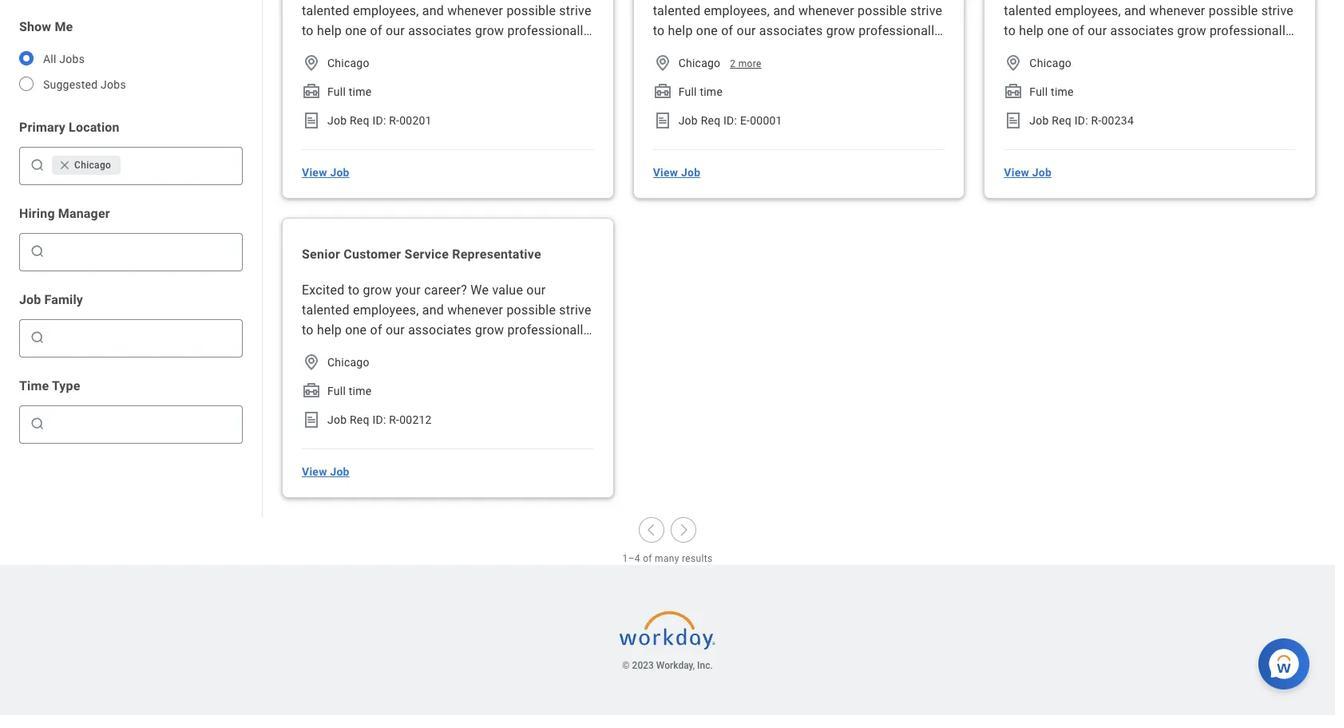 Task type: locate. For each thing, give the bounding box(es) containing it.
time type element for job req id : r-00201
[[302, 82, 321, 101]]

: for : r-00234
[[1086, 114, 1089, 127]]

time type element for job req id : e-00001
[[653, 82, 672, 101]]

jobrequisitionid image left job req id : e-00001
[[653, 111, 672, 130]]

search image down time
[[30, 416, 46, 432]]

1 horizontal spatial jobrequisitionid image
[[653, 111, 672, 130]]

view job button down the job req id : r-00234 on the right top of the page
[[998, 157, 1058, 188]]

jobrequisitionid image
[[1004, 111, 1023, 130], [302, 411, 321, 430]]

:
[[383, 114, 386, 127], [734, 114, 737, 127], [1086, 114, 1089, 127], [383, 414, 386, 427]]

jobrequisitionid element down time type image
[[302, 411, 321, 430]]

senior customer service representative
[[302, 247, 541, 262]]

id left 00234 at the right top
[[1075, 114, 1086, 127]]

time type image for job req id : e-00001
[[653, 82, 672, 101]]

view job for job req id : e-00001
[[653, 166, 701, 179]]

req
[[350, 114, 370, 127], [701, 114, 721, 127], [1052, 114, 1072, 127], [350, 414, 370, 427]]

: left 00234 at the right top
[[1086, 114, 1089, 127]]

full time
[[327, 85, 372, 98], [679, 85, 723, 98], [1030, 85, 1074, 98], [327, 385, 372, 398]]

1–4 of many results
[[623, 554, 713, 565]]

view for job req id : r-00234
[[1004, 166, 1030, 179]]

2 vertical spatial search image
[[30, 416, 46, 432]]

chevron right image
[[676, 522, 692, 538]]

jobrequisitionid element left the job req id : r-00201
[[302, 111, 321, 130]]

0 horizontal spatial time type image
[[302, 82, 321, 101]]

job left 00201
[[327, 114, 347, 127]]

time for : r-00234
[[1051, 85, 1074, 98]]

suggested
[[43, 78, 98, 91]]

jobrequisitionid element for job req id : e-00001
[[653, 111, 672, 130]]

time up the job req id : r-00201
[[349, 85, 372, 98]]

time type image for job req id : r-00234
[[1004, 82, 1023, 101]]

chicago down the 'location'
[[74, 160, 111, 171]]

2 time type image from the left
[[653, 82, 672, 101]]

search image down the job family
[[30, 330, 46, 346]]

jobrequisitionid element
[[302, 111, 321, 130], [653, 111, 672, 130], [1004, 111, 1023, 130], [302, 411, 321, 430]]

id for : r-00234
[[1075, 114, 1086, 127]]

full up the job req id : r-00201
[[327, 85, 346, 98]]

1 horizontal spatial jobs
[[101, 78, 126, 91]]

00212
[[400, 414, 432, 427]]

: left 00201
[[383, 114, 386, 127]]

chicago up the job req id : r-00234 on the right top of the page
[[1030, 57, 1072, 69]]

view job button down the job req id : r-00201
[[296, 157, 356, 188]]

0 horizontal spatial jobrequisitionid image
[[302, 111, 321, 130]]

jobrequisitionid image left the job req id : r-00234 on the right top of the page
[[1004, 111, 1023, 130]]

None field
[[124, 157, 236, 173], [49, 239, 236, 264], [49, 244, 236, 260], [49, 325, 236, 351], [49, 330, 236, 346], [49, 411, 236, 437], [49, 416, 236, 432], [124, 157, 236, 173], [49, 239, 236, 264], [49, 244, 236, 260], [49, 325, 236, 351], [49, 330, 236, 346], [49, 411, 236, 437], [49, 416, 236, 432]]

jobs
[[59, 53, 85, 65], [101, 78, 126, 91]]

view job down the job req id : r-00201
[[302, 166, 350, 179]]

id
[[373, 114, 383, 127], [724, 114, 734, 127], [1075, 114, 1086, 127], [373, 414, 383, 427]]

jobrequisitionid element left job req id : e-00001
[[653, 111, 672, 130]]

jobs for suggested jobs
[[101, 78, 126, 91]]

jobrequisitionid element left the job req id : r-00234 on the right top of the page
[[1004, 111, 1023, 130]]

of
[[643, 554, 652, 565]]

job left 00212
[[327, 414, 347, 427]]

logo image
[[620, 604, 716, 658]]

show
[[19, 19, 51, 34]]

full for job req id : r-00234
[[1030, 85, 1048, 98]]

location element
[[302, 54, 321, 73], [653, 54, 672, 73], [1004, 54, 1023, 73], [302, 353, 321, 372]]

0 vertical spatial search image
[[30, 244, 46, 260]]

show me
[[19, 19, 73, 34]]

1 search image from the top
[[30, 244, 46, 260]]

view job down job req id : e-00001
[[653, 166, 701, 179]]

id left 00212
[[373, 414, 383, 427]]

r- for 00212
[[389, 414, 400, 427]]

view for job req id : e-00001
[[653, 166, 678, 179]]

view job down the job req id : r-00234 on the right top of the page
[[1004, 166, 1052, 179]]

jobs right suggested
[[101, 78, 126, 91]]

location element for job req id : r-00234
[[1004, 54, 1023, 73]]

req left 00201
[[350, 114, 370, 127]]

req left 00234 at the right top
[[1052, 114, 1072, 127]]

req left e-
[[701, 114, 721, 127]]

view
[[302, 166, 327, 179], [653, 166, 678, 179], [1004, 166, 1030, 179], [302, 466, 327, 478]]

1 vertical spatial jobs
[[101, 78, 126, 91]]

jobrequisitionid image for job req id : e-00001
[[653, 111, 672, 130]]

jobs right all
[[59, 53, 85, 65]]

3 time type image from the left
[[1004, 82, 1023, 101]]

time for : r-00201
[[349, 85, 372, 98]]

job
[[327, 114, 347, 127], [679, 114, 698, 127], [1030, 114, 1049, 127], [330, 166, 350, 179], [681, 166, 701, 179], [1033, 166, 1052, 179], [19, 292, 41, 308], [327, 414, 347, 427], [330, 466, 350, 478]]

more
[[739, 58, 762, 69]]

0 vertical spatial jobs
[[59, 53, 85, 65]]

full up job req id : e-00001
[[679, 85, 697, 98]]

time
[[19, 379, 49, 394]]

search image down hiring
[[30, 244, 46, 260]]

suggested jobs
[[43, 78, 126, 91]]

2 search image from the top
[[30, 330, 46, 346]]

jobrequisitionid image for job req id : r-00201
[[302, 111, 321, 130]]

chevron left image
[[644, 522, 660, 538]]

full
[[327, 85, 346, 98], [679, 85, 697, 98], [1030, 85, 1048, 98], [327, 385, 346, 398]]

location image for job req id : e-00001
[[653, 54, 672, 73]]

time type
[[19, 379, 80, 394]]

1 vertical spatial search image
[[30, 330, 46, 346]]

2 horizontal spatial time type image
[[1004, 82, 1023, 101]]

: for : r-00201
[[383, 114, 386, 127]]

remove image
[[58, 159, 74, 172], [58, 159, 71, 172]]

view for job req id : r-00201
[[302, 166, 327, 179]]

representative
[[452, 247, 541, 262]]

view job button down job req id : e-00001
[[647, 157, 707, 188]]

3 search image from the top
[[30, 416, 46, 432]]

location image
[[302, 54, 321, 73], [653, 54, 672, 73], [1004, 54, 1023, 73], [302, 353, 321, 372]]

1 jobrequisitionid image from the left
[[302, 111, 321, 130]]

workday,
[[656, 661, 695, 672]]

2 jobrequisitionid image from the left
[[653, 111, 672, 130]]

: left e-
[[734, 114, 737, 127]]

req for : e-00001
[[701, 114, 721, 127]]

view job
[[302, 166, 350, 179], [653, 166, 701, 179], [1004, 166, 1052, 179], [302, 466, 350, 478]]

1 time type image from the left
[[302, 82, 321, 101]]

search image for hiring
[[30, 244, 46, 260]]

time type image for job req id : r-00201
[[302, 82, 321, 101]]

00001
[[750, 114, 783, 127]]

chicago up the job req id : r-00201
[[327, 57, 370, 69]]

time type image
[[302, 82, 321, 101], [653, 82, 672, 101], [1004, 82, 1023, 101]]

id left e-
[[724, 114, 734, 127]]

chicago left 2
[[679, 57, 721, 69]]

job left 00234 at the right top
[[1030, 114, 1049, 127]]

time type image
[[302, 382, 321, 401]]

jobrequisitionid image left the job req id : r-00201
[[302, 111, 321, 130]]

jobrequisitionid element for job req id : r-00234
[[1004, 111, 1023, 130]]

0 vertical spatial jobrequisitionid image
[[1004, 111, 1023, 130]]

view job for job req id : r-00201
[[302, 166, 350, 179]]

chicago button
[[52, 156, 121, 175]]

time type element
[[302, 82, 321, 101], [653, 82, 672, 101], [1004, 82, 1023, 101], [302, 382, 321, 401]]

req for : r-00201
[[350, 114, 370, 127]]

customer
[[344, 247, 401, 262]]

id for : e-00001
[[724, 114, 734, 127]]

r-
[[389, 114, 400, 127], [1091, 114, 1102, 127], [389, 414, 400, 427]]

0 horizontal spatial jobrequisitionid image
[[302, 411, 321, 430]]

1 horizontal spatial jobrequisitionid image
[[1004, 111, 1023, 130]]

©
[[622, 661, 630, 672]]

job down the job req id : r-00201
[[330, 166, 350, 179]]

1 horizontal spatial time type image
[[653, 82, 672, 101]]

location image for job req id : r-00234
[[1004, 54, 1023, 73]]

hiring manager
[[19, 206, 110, 221]]

0 horizontal spatial jobs
[[59, 53, 85, 65]]

type
[[52, 379, 80, 394]]

view job button
[[296, 157, 356, 188], [647, 157, 707, 188], [998, 157, 1058, 188], [296, 456, 356, 488]]

r- for 00234
[[1091, 114, 1102, 127]]

time
[[349, 85, 372, 98], [700, 85, 723, 98], [1051, 85, 1074, 98], [349, 385, 372, 398]]

full time up the job req id : r-00234 on the right top of the page
[[1030, 85, 1074, 98]]

hiring
[[19, 206, 55, 221]]

: left 00212
[[383, 414, 386, 427]]

© 2023 workday, inc.
[[622, 661, 713, 672]]

tab panel
[[0, 0, 1335, 565]]

jobs for all jobs
[[59, 53, 85, 65]]

jobrequisitionid image down time type image
[[302, 411, 321, 430]]

time up job req id : e-00001
[[700, 85, 723, 98]]

id left 00201
[[373, 114, 383, 127]]

full time up the job req id : r-00201
[[327, 85, 372, 98]]

full time up job req id : e-00001
[[679, 85, 723, 98]]

1 vertical spatial jobrequisitionid image
[[302, 411, 321, 430]]

job left 'family'
[[19, 292, 41, 308]]

location
[[69, 120, 120, 135]]

req left 00212
[[350, 414, 370, 427]]

manager
[[58, 206, 110, 221]]

00201
[[400, 114, 432, 127]]

id for : r-00212
[[373, 414, 383, 427]]

search image
[[30, 244, 46, 260], [30, 330, 46, 346], [30, 416, 46, 432]]

chicago
[[327, 57, 370, 69], [679, 57, 721, 69], [1030, 57, 1072, 69], [74, 160, 111, 171], [327, 356, 370, 369]]

time up 'job req id : r-00212'
[[349, 385, 372, 398]]

time up the job req id : r-00234 on the right top of the page
[[1051, 85, 1074, 98]]

jobrequisitionid image
[[302, 111, 321, 130], [653, 111, 672, 130]]

full up the job req id : r-00234 on the right top of the page
[[1030, 85, 1048, 98]]

chicago for job req id : r-00201
[[327, 57, 370, 69]]

job req id : r-00234
[[1030, 114, 1134, 127]]



Task type: describe. For each thing, give the bounding box(es) containing it.
all
[[43, 53, 56, 65]]

all jobs
[[43, 53, 85, 65]]

time type element for job req id : r-00234
[[1004, 82, 1023, 101]]

full time for job req id : e-00001
[[679, 85, 723, 98]]

search image for job
[[30, 330, 46, 346]]

job down the job req id : r-00234 on the right top of the page
[[1033, 166, 1052, 179]]

e-
[[740, 114, 750, 127]]

view job button down 'job req id : r-00212'
[[296, 456, 356, 488]]

r- for 00201
[[389, 114, 400, 127]]

chicago for job req id : r-00234
[[1030, 57, 1072, 69]]

full for job req id : r-00201
[[327, 85, 346, 98]]

full for job req id : e-00001
[[679, 85, 697, 98]]

time for : e-00001
[[700, 85, 723, 98]]

location image for job req id : r-00201
[[302, 54, 321, 73]]

req for : r-00212
[[350, 414, 370, 427]]

full time right time type image
[[327, 385, 372, 398]]

jobrequisitionid image for job req id : r-00212
[[302, 411, 321, 430]]

job left e-
[[679, 114, 698, 127]]

view job button for job req id : r-00201
[[296, 157, 356, 188]]

job family
[[19, 292, 83, 308]]

tab panel containing show me
[[0, 0, 1335, 565]]

inc.
[[697, 661, 713, 672]]

search image
[[30, 157, 46, 173]]

chicago inside "button"
[[74, 160, 111, 171]]

job req id : e-00001
[[679, 114, 783, 127]]

location element for job req id : e-00001
[[653, 54, 672, 73]]

chicago for job req id : e-00001
[[679, 57, 721, 69]]

senior
[[302, 247, 340, 262]]

job req id : r-00201
[[327, 114, 432, 127]]

2 more button
[[730, 58, 762, 70]]

jobrequisitionid image for job req id : r-00234
[[1004, 111, 1023, 130]]

service
[[405, 247, 449, 262]]

chicago up 'job req id : r-00212'
[[327, 356, 370, 369]]

family
[[44, 292, 83, 308]]

job req id : r-00212
[[327, 414, 432, 427]]

: for : r-00212
[[383, 414, 386, 427]]

results
[[682, 554, 713, 565]]

search image for time
[[30, 416, 46, 432]]

jobrequisitionid element for job req id : r-00201
[[302, 111, 321, 130]]

view job button for job req id : e-00001
[[647, 157, 707, 188]]

: for : e-00001
[[734, 114, 737, 127]]

2 more
[[730, 58, 762, 69]]

many
[[655, 554, 680, 565]]

2023
[[632, 661, 654, 672]]

view job button for job req id : r-00234
[[998, 157, 1058, 188]]

jobrequisitionid element for job req id : r-00212
[[302, 411, 321, 430]]

00234
[[1102, 114, 1134, 127]]

full time for job req id : r-00201
[[327, 85, 372, 98]]

pagination element
[[0, 518, 1335, 565]]

2
[[730, 58, 736, 69]]

full right time type image
[[327, 385, 346, 398]]

primary
[[19, 120, 65, 135]]

req for : r-00234
[[1052, 114, 1072, 127]]

location element for job req id : r-00201
[[302, 54, 321, 73]]

id for : r-00201
[[373, 114, 383, 127]]

job down job req id : e-00001
[[681, 166, 701, 179]]

job down 'job req id : r-00212'
[[330, 466, 350, 478]]

view job for job req id : r-00234
[[1004, 166, 1052, 179]]

me
[[55, 19, 73, 34]]

1–4
[[623, 554, 640, 565]]

press left arrow to navigate selected items field
[[124, 153, 236, 178]]

full time for job req id : r-00234
[[1030, 85, 1074, 98]]

primary location
[[19, 120, 120, 135]]

view job down 'job req id : r-00212'
[[302, 466, 350, 478]]



Task type: vqa. For each thing, say whether or not it's contained in the screenshot.
RELATED ACTIONS icon
no



